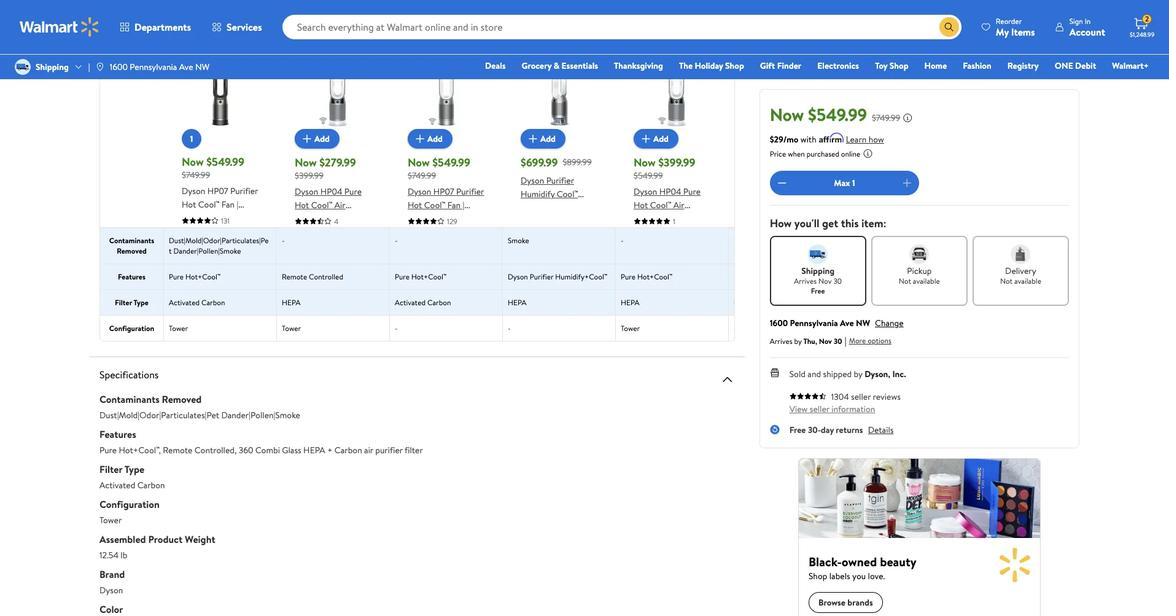 Task type: vqa. For each thing, say whether or not it's contained in the screenshot.


Task type: describe. For each thing, give the bounding box(es) containing it.
compare with similar items image
[[720, 27, 735, 42]]

arrives by thu, nov 30 | more options
[[770, 334, 892, 348]]

type inside row header
[[134, 297, 149, 307]]

gift finder link
[[755, 59, 807, 72]]

toy shop
[[875, 60, 909, 72]]

gift finder
[[760, 60, 802, 72]]

nw for 1600 pennsylvania ave nw
[[195, 61, 209, 73]]

hot for now $549.99 $749.99 dyson hp07 purifier hot   cool™ fan  | black/nickel | new
[[182, 198, 196, 210]]

dyson,
[[865, 368, 891, 380]]

hp04 for $399.99
[[659, 185, 682, 197]]

pennsylvania for 1600 pennsylvania ave nw
[[130, 61, 177, 73]]

not for pickup
[[899, 276, 912, 286]]

30 inside arrives by thu, nov 30 | more options
[[834, 336, 842, 346]]

white
[[548, 201, 570, 214]]

free inside shipping arrives nov 30 free
[[811, 286, 825, 296]]

dander|pollen|smoke inside dust|mold|odor|particulates|pe t dander|pollen|smoke
[[173, 245, 241, 256]]

1 remote controlled from the left
[[282, 271, 343, 282]]

controlled for 1st the remote controlled cell from right
[[761, 271, 795, 282]]

hepa
[[734, 297, 749, 307]]

seller for 1304
[[851, 391, 871, 403]]

change button
[[875, 317, 904, 329]]

filter
[[405, 444, 423, 456]]

tower inside contaminants removed dust|mold|odor|particulates|pet dander|pollen|smoke features pure hot+cool™, remote controlled, 360 combi glass hepa + carbon air purifier filter filter type activated carbon configuration tower assembled product weight 12.54 lb brand dyson color
[[100, 514, 122, 526]]

removed for contaminants removed
[[117, 245, 147, 256]]

ave for 1600 pennsylvania ave nw change
[[840, 317, 854, 329]]

$899.99
[[563, 156, 592, 168]]

how
[[770, 216, 792, 231]]

humidify+cool™
[[555, 271, 607, 282]]

pickup
[[907, 265, 932, 277]]

cool™ for now $549.99 $749.99 dyson hp07 purifier hot   cool™ fan  | white/silver | new
[[424, 199, 446, 211]]

+
[[327, 444, 333, 456]]

pure hot+cool™ for third pure hot+cool™ cell
[[621, 271, 673, 282]]

view seller information
[[790, 403, 875, 415]]

configuration inside contaminants removed dust|mold|odor|particulates|pet dander|pollen|smoke features pure hot+cool™, remote controlled, 360 combi glass hepa + carbon air purifier filter filter type activated carbon configuration tower assembled product weight 12.54 lb brand dyson color
[[100, 497, 160, 511]]

$29/mo
[[770, 133, 799, 146]]

filter type
[[115, 297, 149, 307]]

hot for now $399.99 $549.99 dyson hp04 pure hot cool™ air purifier, heater & fan | white/silver | refurbished
[[634, 199, 648, 211]]

configuration inside row header
[[109, 323, 154, 333]]

compare
[[100, 23, 139, 36]]

Search search field
[[282, 15, 962, 39]]

dyson hp04 pure hot cool™ air purifier, heater & fan | white/silver | refurbished image for $279.99
[[302, 65, 365, 129]]

by inside arrives by thu, nov 30 | more options
[[794, 336, 802, 346]]

now $399.99 $549.99 dyson hp04 pure hot cool™ air purifier, heater & fan | white/silver | refurbished
[[634, 155, 702, 252]]

filter type row header
[[100, 290, 164, 315]]

refurbished for $279.99
[[295, 239, 340, 252]]

available for pickup
[[913, 276, 940, 286]]

hepa for third hepa cell from right
[[282, 297, 301, 307]]

pure inside now $399.99 $549.99 dyson hp04 pure hot cool™ air purifier, heater & fan | white/silver | refurbished
[[684, 185, 701, 197]]

2
[[1145, 14, 1149, 24]]

add button for now $549.99
[[408, 129, 453, 149]]

shipping for shipping arrives nov 30 free
[[802, 265, 835, 277]]

2 horizontal spatial remote
[[734, 271, 759, 282]]

thu,
[[804, 336, 818, 346]]

dyson inside the now $549.99 $749.99 dyson hp07 purifier hot   cool™ fan  | white/silver | new
[[408, 185, 431, 197]]

specifications image
[[720, 372, 735, 387]]

air
[[364, 444, 373, 456]]

compare with similar items
[[100, 23, 215, 36]]

$749.99 for now $549.99 $749.99 dyson hp07 purifier hot   cool™ fan  | white/silver | new
[[408, 170, 436, 182]]

ph03
[[521, 201, 542, 214]]

holiday
[[695, 60, 723, 72]]

similar
[[162, 23, 189, 36]]

delivery
[[1006, 265, 1037, 277]]

toy
[[875, 60, 888, 72]]

removed for contaminants removed dust|mold|odor|particulates|pet dander|pollen|smoke features pure hot+cool™, remote controlled, 360 combi glass hepa + carbon air purifier filter filter type activated carbon configuration tower assembled product weight 12.54 lb brand dyson color
[[162, 392, 202, 406]]

1600 pennsylvania ave nw
[[110, 61, 209, 73]]

details
[[868, 424, 894, 436]]

purchased
[[807, 149, 840, 159]]

1 vertical spatial 1
[[852, 177, 855, 189]]

ave for 1600 pennsylvania ave nw
[[179, 61, 193, 73]]

white/silver for now $399.99
[[653, 226, 699, 238]]

129
[[447, 216, 458, 226]]

2 remote controlled cell from the left
[[729, 264, 842, 289]]

thanksgiving link
[[609, 59, 669, 72]]

now for now $399.99 $549.99 dyson hp04 pure hot cool™ air purifier, heater & fan | white/silver | refurbished
[[634, 155, 656, 170]]

dust|mold|odor|particulates|pet
[[100, 409, 219, 421]]

pollen cell
[[729, 228, 842, 263]]

now for now $279.99 $399.99 dyson hp04 pure hot cool™ air purifier, heater & fan | white/silver | refurbished
[[295, 155, 317, 170]]

hepa for second hepa cell
[[508, 297, 527, 307]]

legal information image
[[863, 149, 873, 158]]

activated inside contaminants removed dust|mold|odor|particulates|pet dander|pollen|smoke features pure hot+cool™, remote controlled, 360 combi glass hepa + carbon air purifier filter filter type activated carbon configuration tower assembled product weight 12.54 lb brand dyson color
[[100, 479, 135, 491]]

deals
[[485, 60, 506, 72]]

humidify
[[521, 188, 555, 200]]

now for now $549.99
[[770, 103, 804, 127]]

one debit
[[1055, 60, 1097, 72]]

fan inside now $279.99 $399.99 dyson hp04 pure hot cool™ air purifier, heater & fan | white/silver | refurbished
[[295, 226, 308, 238]]

4
[[334, 216, 339, 226]]

grocery & essentials link
[[516, 59, 604, 72]]

controlled,
[[195, 444, 237, 456]]

items
[[191, 23, 215, 36]]

1 horizontal spatial by
[[854, 368, 863, 380]]

Walmart Site-Wide search field
[[282, 15, 962, 39]]

new inside dyson purifier humidify cool™ ph03 | white | new
[[576, 201, 593, 214]]

add to cart image for $549.99
[[413, 131, 428, 146]]

filter inside row header
[[115, 297, 132, 307]]

$279.99
[[319, 155, 356, 170]]

black/nickel
[[182, 212, 228, 224]]

dyson inside now $399.99 $549.99 dyson hp04 pure hot cool™ air purifier, heater & fan | white/silver | refurbished
[[634, 185, 657, 197]]

$399.99 inside now $399.99 $549.99 dyson hp04 pure hot cool™ air purifier, heater & fan | white/silver | refurbished
[[659, 155, 696, 170]]

contaminants for contaminants removed
[[109, 235, 154, 245]]

hp04 for $279.99
[[320, 185, 342, 197]]

2 activated carbon cell from the left
[[390, 290, 503, 315]]

options
[[868, 335, 892, 346]]

free 30-day returns details
[[790, 424, 894, 436]]

the
[[679, 60, 693, 72]]

arrives inside arrives by thu, nov 30 | more options
[[770, 336, 793, 346]]

price
[[770, 149, 786, 159]]

electronics
[[818, 60, 859, 72]]

in
[[1085, 16, 1091, 26]]

3 tower cell from the left
[[616, 315, 729, 341]]

2 pure hot+cool™ cell from the left
[[390, 264, 503, 289]]

contaminants removed
[[109, 235, 154, 256]]

now $279.99 $399.99 dyson hp04 pure hot cool™ air purifier, heater & fan | white/silver | refurbished
[[295, 155, 363, 252]]

learn
[[846, 133, 867, 146]]

contaminants removed row header
[[100, 228, 164, 263]]

shipped
[[823, 368, 852, 380]]

1 remote controlled cell from the left
[[277, 264, 390, 289]]

hepa cell
[[729, 290, 842, 315]]

the holiday shop
[[679, 60, 744, 72]]

affirm image
[[819, 133, 844, 143]]

purifier, for $279.99
[[295, 212, 324, 225]]

add button for now $279.99
[[295, 129, 340, 149]]

contaminants removed dust|mold|odor|particulates|pet dander|pollen|smoke features pure hot+cool™, remote controlled, 360 combi glass hepa + carbon air purifier filter filter type activated carbon configuration tower assembled product weight 12.54 lb brand dyson color
[[100, 392, 423, 616]]

features inside contaminants removed dust|mold|odor|particulates|pet dander|pollen|smoke features pure hot+cool™, remote controlled, 360 combi glass hepa + carbon air purifier filter filter type activated carbon configuration tower assembled product weight 12.54 lb brand dyson color
[[100, 427, 136, 441]]

clear search field text image
[[925, 22, 935, 32]]

learn how button
[[846, 133, 884, 146]]

1 button
[[182, 129, 201, 149]]

$549.99 for now $549.99 $749.99 dyson hp07 purifier hot   cool™ fan  | black/nickel | new
[[206, 154, 244, 170]]

pure hot+cool™ for 1st pure hot+cool™ cell from left
[[169, 271, 220, 282]]

configuration row header
[[100, 315, 164, 341]]

walmart+ link
[[1107, 59, 1155, 72]]

new for now $549.99 $749.99 dyson hp07 purifier hot   cool™ fan  | black/nickel | new
[[234, 212, 251, 224]]

now $279.99 group
[[295, 65, 372, 252]]

1 horizontal spatial &
[[554, 60, 560, 72]]

hot+cool™,
[[119, 444, 161, 456]]

1600 for 1600 pennsylvania ave nw
[[110, 61, 128, 73]]

nov inside arrives by thu, nov 30 | more options
[[819, 336, 832, 346]]

registry link
[[1002, 59, 1045, 72]]

price when purchased online
[[770, 149, 861, 159]]

now for now $549.99 $749.99 dyson hp07 purifier hot   cool™ fan  | black/nickel | new
[[182, 154, 204, 170]]

items
[[1012, 25, 1035, 38]]

1 hepa cell from the left
[[277, 290, 390, 315]]

30 inside shipping arrives nov 30 free
[[834, 276, 842, 286]]

pure inside contaminants removed dust|mold|odor|particulates|pet dander|pollen|smoke features pure hot+cool™, remote controlled, 360 combi glass hepa + carbon air purifier filter filter type activated carbon configuration tower assembled product weight 12.54 lb brand dyson color
[[100, 444, 117, 456]]

pure inside now $279.99 $399.99 dyson hp04 pure hot cool™ air purifier, heater & fan | white/silver | refurbished
[[345, 185, 362, 197]]

intent image for shipping image
[[808, 244, 828, 264]]

now $399.99 group
[[634, 65, 711, 252]]

delivery not available
[[1001, 265, 1042, 286]]

reviews
[[873, 391, 901, 403]]

purifier inside dyson purifier humidify+cool™ cell
[[530, 271, 554, 282]]

decrease quantity dyson hp07 purifier hot + cool™ fan  | black/nickel | new, current quantity 1 image
[[775, 176, 790, 190]]

2 remote controlled from the left
[[734, 271, 795, 282]]

nw for 1600 pennsylvania ave nw change
[[856, 317, 870, 329]]

learn how
[[846, 133, 884, 146]]

now $549.99 $749.99 dyson hp07 purifier hot   cool™ fan  | black/nickel | new
[[182, 154, 258, 224]]

specifications
[[100, 368, 159, 381]]

$399.99 inside now $279.99 $399.99 dyson hp04 pure hot cool™ air purifier, heater & fan | white/silver | refurbished
[[295, 170, 324, 182]]

add to cart image inside $699.99 group
[[526, 131, 541, 146]]

walmart image
[[20, 17, 100, 37]]

$749.99 for now $549.99 $749.99 dyson hp07 purifier hot   cool™ fan  | black/nickel | new
[[182, 169, 210, 181]]

1600 pennsylvania ave nw change
[[770, 317, 904, 329]]

131
[[221, 215, 230, 226]]

available for delivery
[[1015, 276, 1042, 286]]

change
[[875, 317, 904, 329]]

purifier inside the now $549.99 $749.99 dyson hp07 purifier hot   cool™ fan  | white/silver | new
[[456, 185, 484, 197]]



Task type: locate. For each thing, give the bounding box(es) containing it.
1 horizontal spatial now $549.99 group
[[408, 65, 485, 226]]

2 hepa cell from the left
[[503, 290, 616, 315]]

remote controlled up hepa cell
[[734, 271, 795, 282]]

add button inside now $279.99 group
[[295, 129, 340, 149]]

hp07 up black/nickel
[[207, 185, 228, 197]]

1 activated carbon from the left
[[169, 297, 225, 307]]

30 up 1600 pennsylvania ave nw change
[[834, 276, 842, 286]]

hp07 for now $549.99 $749.99 dyson hp07 purifier hot   cool™ fan  | black/nickel | new
[[207, 185, 228, 197]]

 image
[[15, 59, 31, 75]]

hp07 up 129
[[433, 185, 454, 197]]

cool™ for now $399.99 $549.99 dyson hp04 pure hot cool™ air purifier, heater & fan | white/silver | refurbished
[[650, 199, 672, 211]]

1 horizontal spatial activated carbon cell
[[390, 290, 503, 315]]

0 horizontal spatial dyson hp04 pure hot cool™ air purifier, heater & fan | white/silver | refurbished image
[[302, 65, 365, 129]]

features row header
[[100, 264, 164, 289]]

with up price when purchased online
[[801, 133, 817, 146]]

type down features row header
[[134, 297, 149, 307]]

3 add to cart image from the left
[[526, 131, 541, 146]]

1 not from the left
[[899, 276, 912, 286]]

shipping arrives nov 30 free
[[794, 265, 842, 296]]

0 vertical spatial ave
[[179, 61, 193, 73]]

1 add to cart image from the left
[[300, 131, 314, 146]]

heater for $279.99
[[326, 212, 352, 225]]

pennsylvania up "thu,"
[[790, 317, 838, 329]]

dust|mold|odor|particulates|pe
[[169, 235, 269, 245]]

1 horizontal spatial new
[[459, 212, 476, 225]]

3 pure hot+cool™ cell from the left
[[616, 264, 729, 289]]

shipping inside shipping arrives nov 30 free
[[802, 265, 835, 277]]

learn more about strikethrough prices image
[[903, 113, 913, 123]]

contaminants for contaminants removed dust|mold|odor|particulates|pet dander|pollen|smoke features pure hot+cool™, remote controlled, 360 combi glass hepa + carbon air purifier filter filter type activated carbon configuration tower assembled product weight 12.54 lb brand dyson color
[[100, 392, 160, 406]]

row containing filter type
[[100, 289, 842, 315]]

not down intent image for pickup
[[899, 276, 912, 286]]

assembled
[[100, 532, 146, 546]]

pollen
[[734, 235, 754, 245]]

shop right holiday
[[725, 60, 744, 72]]

tower cell
[[164, 315, 277, 341], [277, 315, 390, 341], [616, 315, 729, 341]]

1 vertical spatial ave
[[840, 317, 854, 329]]

1 hot+cool™ from the left
[[185, 271, 220, 282]]

dyson purifier humidify cool™ ph03 | white | new image
[[528, 65, 592, 129]]

1 horizontal spatial arrives
[[794, 276, 817, 286]]

controlled up hepa cell
[[761, 271, 795, 282]]

$549.99 up affirm icon
[[808, 103, 867, 127]]

1 horizontal spatial nw
[[856, 317, 870, 329]]

add button inside now $399.99 group
[[634, 129, 679, 149]]

1 inside now $399.99 group
[[673, 216, 676, 226]]

new right 131 in the top left of the page
[[234, 212, 251, 224]]

0 vertical spatial by
[[794, 336, 802, 346]]

this
[[841, 216, 859, 231]]

not
[[899, 276, 912, 286], [1001, 276, 1013, 286]]

gift
[[760, 60, 775, 72]]

1 horizontal spatial 1
[[673, 216, 676, 226]]

pennsylvania for 1600 pennsylvania ave nw change
[[790, 317, 838, 329]]

1 pure hot+cool™ cell from the left
[[164, 264, 277, 289]]

available down intent image for pickup
[[913, 276, 940, 286]]

purifier, for $399.99
[[634, 212, 663, 225]]

0 vertical spatial pennsylvania
[[130, 61, 177, 73]]

1 available from the left
[[913, 276, 940, 286]]

activated
[[169, 297, 200, 307], [395, 297, 426, 307], [100, 479, 135, 491]]

1 horizontal spatial remote
[[282, 271, 307, 282]]

0 vertical spatial arrives
[[794, 276, 817, 286]]

2 refurbished from the left
[[634, 239, 679, 252]]

refurbished inside now $399.99 $549.99 dyson hp04 pure hot cool™ air purifier, heater & fan | white/silver | refurbished
[[634, 239, 679, 252]]

fan
[[222, 198, 235, 210], [448, 199, 461, 211], [295, 226, 308, 238], [634, 226, 647, 238]]

shop right toy
[[890, 60, 909, 72]]

add inside now $549.99 group
[[428, 133, 443, 145]]

seller right the 1304
[[851, 391, 871, 403]]

dust|mold|odor|particulates|pe t dander|pollen|smoke
[[169, 235, 269, 256]]

1 horizontal spatial pure hot+cool™
[[395, 271, 446, 282]]

0 horizontal spatial remote
[[163, 444, 193, 456]]

hp04 inside now $399.99 $549.99 dyson hp04 pure hot cool™ air purifier, heater & fan | white/silver | refurbished
[[659, 185, 682, 197]]

add to cart image
[[300, 131, 314, 146], [413, 131, 428, 146], [526, 131, 541, 146]]

nov inside shipping arrives nov 30 free
[[819, 276, 832, 286]]

2 dyson hp04 pure hot cool™ air purifier, heater & fan | white/silver | refurbished image from the left
[[641, 65, 705, 129]]

refurbished inside now $279.99 $399.99 dyson hp04 pure hot cool™ air purifier, heater & fan | white/silver | refurbished
[[295, 239, 340, 252]]

$549.99 inside now $399.99 $549.99 dyson hp04 pure hot cool™ air purifier, heater & fan | white/silver | refurbished
[[634, 170, 663, 182]]

now for now $549.99 $749.99 dyson hp07 purifier hot   cool™ fan  | white/silver | new
[[408, 155, 430, 170]]

30 down 1600 pennsylvania ave nw change
[[834, 336, 842, 346]]

& inside now $279.99 $399.99 dyson hp04 pure hot cool™ air purifier, heater & fan | white/silver | refurbished
[[354, 212, 360, 225]]

2 add to cart image from the left
[[413, 131, 428, 146]]

0 horizontal spatial remote controlled
[[282, 271, 343, 282]]

$699.99 group
[[521, 65, 598, 219]]

essentials
[[562, 60, 598, 72]]

remote controlled
[[282, 271, 343, 282], [734, 271, 795, 282]]

remote controlled cell up hepa cell
[[729, 264, 842, 289]]

sold and shipped by dyson, inc.
[[790, 368, 906, 380]]

0 horizontal spatial activated
[[100, 479, 135, 491]]

add to cart image for $279.99
[[300, 131, 314, 146]]

intent image for pickup image
[[910, 244, 930, 264]]

activated carbon for 2nd activated carbon cell from left
[[395, 297, 451, 307]]

4 add button from the left
[[634, 129, 679, 149]]

2 horizontal spatial pure hot+cool™ cell
[[616, 264, 729, 289]]

1 vertical spatial arrives
[[770, 336, 793, 346]]

dyson hp04 pure hot cool™ air purifier, heater & fan | white/silver | refurbished image inside now $279.99 group
[[302, 65, 365, 129]]

color
[[100, 602, 123, 616]]

2 horizontal spatial $749.99
[[872, 112, 901, 124]]

$549.99 up 131 in the top left of the page
[[206, 154, 244, 170]]

with left similar
[[141, 23, 159, 36]]

hp04 inside now $279.99 $399.99 dyson hp04 pure hot cool™ air purifier, heater & fan | white/silver | refurbished
[[320, 185, 342, 197]]

0 horizontal spatial removed
[[117, 245, 147, 256]]

2 add from the left
[[428, 133, 443, 145]]

purifier, inside now $399.99 $549.99 dyson hp04 pure hot cool™ air purifier, heater & fan | white/silver | refurbished
[[634, 212, 663, 225]]

0 horizontal spatial free
[[790, 424, 806, 436]]

now $549.99
[[770, 103, 867, 127]]

1 horizontal spatial $399.99
[[659, 155, 696, 170]]

remote controlled cell
[[277, 264, 390, 289], [729, 264, 842, 289]]

0 horizontal spatial air
[[335, 199, 346, 211]]

nov down intent image for shipping
[[819, 276, 832, 286]]

0 vertical spatial free
[[811, 286, 825, 296]]

one
[[1055, 60, 1074, 72]]

more
[[849, 335, 866, 346]]

row containing configuration
[[100, 315, 842, 341]]

smoke cell
[[503, 228, 616, 263]]

walmart+
[[1113, 60, 1149, 72]]

dyson inside now $279.99 $399.99 dyson hp04 pure hot cool™ air purifier, heater & fan | white/silver | refurbished
[[295, 185, 318, 197]]

new for now $549.99 $749.99 dyson hp07 purifier hot   cool™ fan  | white/silver | new
[[459, 212, 476, 225]]

seller for view
[[810, 403, 830, 415]]

1 row from the top
[[100, 64, 842, 252]]

add to cart image inside now $549.99 group
[[413, 131, 428, 146]]

1 nov from the top
[[819, 276, 832, 286]]

add inside now $399.99 group
[[654, 133, 669, 145]]

1 vertical spatial removed
[[162, 392, 202, 406]]

returns
[[836, 424, 863, 436]]

0 horizontal spatial pennsylvania
[[130, 61, 177, 73]]

air for now $399.99
[[674, 199, 685, 211]]

dyson inside cell
[[508, 271, 528, 282]]

hepa for 3rd hepa cell from the left
[[621, 297, 640, 307]]

0 horizontal spatial hp07
[[207, 185, 228, 197]]

1 horizontal spatial available
[[1015, 276, 1042, 286]]

3 hot+cool™ from the left
[[638, 271, 673, 282]]

air inside now $399.99 $549.99 dyson hp04 pure hot cool™ air purifier, heater & fan | white/silver | refurbished
[[674, 199, 685, 211]]

0 horizontal spatial heater
[[326, 212, 352, 225]]

hot inside the now $549.99 $749.99 dyson hp07 purifier hot   cool™ fan  | white/silver | new
[[408, 199, 422, 211]]

hot for now $549.99 $749.99 dyson hp07 purifier hot   cool™ fan  | white/silver | new
[[408, 199, 422, 211]]

0 horizontal spatial add to cart image
[[300, 131, 314, 146]]

$549.99
[[808, 103, 867, 127], [206, 154, 244, 170], [432, 155, 470, 170], [634, 170, 663, 182]]

nov
[[819, 276, 832, 286], [819, 336, 832, 346]]

1 30 from the top
[[834, 276, 842, 286]]

item:
[[862, 216, 887, 231]]

5 row from the top
[[100, 315, 842, 341]]

with for compare
[[141, 23, 159, 36]]

360
[[239, 444, 253, 456]]

by left "thu,"
[[794, 336, 802, 346]]

$549.99 inside the now $549.99 $749.99 dyson hp07 purifier hot   cool™ fan  | white/silver | new
[[432, 155, 470, 170]]

1
[[190, 133, 193, 145], [852, 177, 855, 189], [673, 216, 676, 226]]

finder
[[777, 60, 802, 72]]

tower for third tower cell from the right
[[169, 323, 188, 333]]

removed inside the contaminants removed
[[117, 245, 147, 256]]

heater inside now $399.99 $549.99 dyson hp04 pure hot cool™ air purifier, heater & fan | white/silver | refurbished
[[665, 212, 691, 225]]

1 purifier, from the left
[[295, 212, 324, 225]]

dander|pollen|smoke
[[173, 245, 241, 256], [221, 409, 300, 421]]

2 hot+cool™ from the left
[[412, 271, 446, 282]]

1 horizontal spatial remote controlled cell
[[729, 264, 842, 289]]

now inside the now $549.99 $749.99 dyson hp07 purifier hot   cool™ fan  | white/silver | new
[[408, 155, 430, 170]]

you'll
[[795, 216, 820, 231]]

hot+cool™ for 1st pure hot+cool™ cell from left
[[185, 271, 220, 282]]

contaminants inside contaminants removed row header
[[109, 235, 154, 245]]

1 horizontal spatial activated
[[169, 297, 200, 307]]

dyson inside "now $549.99 $749.99 dyson hp07 purifier hot   cool™ fan  | black/nickel | new"
[[182, 185, 205, 197]]

available
[[913, 276, 940, 286], [1015, 276, 1042, 286]]

1 horizontal spatial shipping
[[802, 265, 835, 277]]

white/silver inside the now $549.99 $749.99 dyson hp07 purifier hot   cool™ fan  | white/silver | new
[[408, 212, 453, 225]]

dyson hp04 pure hot cool™ air purifier, heater & fan | white/silver | refurbished image
[[302, 65, 365, 129], [641, 65, 705, 129]]

1 horizontal spatial heater
[[665, 212, 691, 225]]

2 available from the left
[[1015, 276, 1042, 286]]

1 horizontal spatial hot+cool™
[[412, 271, 446, 282]]

row header
[[100, 64, 164, 227]]

free down intent image for shipping
[[811, 286, 825, 296]]

1 vertical spatial dander|pollen|smoke
[[221, 409, 300, 421]]

day
[[821, 424, 834, 436]]

2 horizontal spatial add to cart image
[[526, 131, 541, 146]]

grocery & essentials
[[522, 60, 598, 72]]

0 vertical spatial shipping
[[36, 61, 69, 73]]

purifier down smoke cell
[[530, 271, 554, 282]]

with for $29/mo
[[801, 133, 817, 146]]

2 heater from the left
[[665, 212, 691, 225]]

available inside pickup not available
[[913, 276, 940, 286]]

1 hp04 from the left
[[320, 185, 342, 197]]

ave up more
[[840, 317, 854, 329]]

hot inside "now $549.99 $749.99 dyson hp07 purifier hot   cool™ fan  | black/nickel | new"
[[182, 198, 196, 210]]

activated carbon for 1st activated carbon cell from the left
[[169, 297, 225, 307]]

available down intent image for delivery
[[1015, 276, 1042, 286]]

0 horizontal spatial ave
[[179, 61, 193, 73]]

nw down items
[[195, 61, 209, 73]]

purifier down $699.99 $899.99
[[546, 174, 574, 187]]

3 pure hot+cool™ from the left
[[621, 271, 673, 282]]

& for now $279.99
[[354, 212, 360, 225]]

pennsylvania down compare with similar items
[[130, 61, 177, 73]]

1 shop from the left
[[725, 60, 744, 72]]

type down hot+cool™,
[[124, 462, 144, 476]]

reorder my items
[[996, 16, 1035, 38]]

add for now $399.99
[[654, 133, 669, 145]]

white/silver inside now $399.99 $549.99 dyson hp04 pure hot cool™ air purifier, heater & fan | white/silver | refurbished
[[653, 226, 699, 238]]

0 horizontal spatial activated carbon
[[169, 297, 225, 307]]

dyson inside dyson purifier humidify cool™ ph03 | white | new
[[521, 174, 544, 187]]

fan inside the now $549.99 $749.99 dyson hp07 purifier hot   cool™ fan  | white/silver | new
[[448, 199, 461, 211]]

white/silver inside now $279.99 $399.99 dyson hp04 pure hot cool™ air purifier, heater & fan | white/silver | refurbished
[[314, 226, 359, 238]]

purifier, inside now $279.99 $399.99 dyson hp04 pure hot cool™ air purifier, heater & fan | white/silver | refurbished
[[295, 212, 324, 225]]

cool™ inside now $279.99 $399.99 dyson hp04 pure hot cool™ air purifier, heater & fan | white/silver | refurbished
[[311, 199, 333, 211]]

1 vertical spatial 30
[[834, 336, 842, 346]]

add to cart image inside now $279.99 group
[[300, 131, 314, 146]]

1600 for 1600 pennsylvania ave nw change
[[770, 317, 788, 329]]

tower for third tower cell
[[621, 323, 640, 333]]

0 vertical spatial features
[[118, 271, 146, 282]]

dander|pollen|smoke down black/nickel
[[173, 245, 241, 256]]

1 horizontal spatial pure hot+cool™ cell
[[390, 264, 503, 289]]

1 horizontal spatial purifier,
[[634, 212, 663, 225]]

1 dyson hp04 pure hot cool™ air purifier, heater & fan | white/silver | refurbished image from the left
[[302, 65, 365, 129]]

0 horizontal spatial by
[[794, 336, 802, 346]]

hot for now $279.99 $399.99 dyson hp04 pure hot cool™ air purifier, heater & fan | white/silver | refurbished
[[295, 199, 309, 211]]

hot inside now $399.99 $549.99 dyson hp04 pure hot cool™ air purifier, heater & fan | white/silver | refurbished
[[634, 199, 648, 211]]

1 horizontal spatial hp04
[[659, 185, 682, 197]]

view seller information link
[[790, 403, 875, 415]]

account
[[1070, 25, 1106, 38]]

features up hot+cool™,
[[100, 427, 136, 441]]

one debit link
[[1050, 59, 1102, 72]]

contaminants
[[109, 235, 154, 245], [100, 392, 160, 406]]

0 horizontal spatial available
[[913, 276, 940, 286]]

0 vertical spatial nov
[[819, 276, 832, 286]]

dyson inside contaminants removed dust|mold|odor|particulates|pet dander|pollen|smoke features pure hot+cool™, remote controlled, 360 combi glass hepa + carbon air purifier filter filter type activated carbon configuration tower assembled product weight 12.54 lb brand dyson color
[[100, 584, 123, 596]]

my
[[996, 25, 1009, 38]]

hp07 inside "now $549.99 $749.99 dyson hp07 purifier hot   cool™ fan  | black/nickel | new"
[[207, 185, 228, 197]]

2 controlled from the left
[[761, 271, 795, 282]]

type
[[134, 297, 149, 307], [124, 462, 144, 476]]

now inside "now $549.99 $749.99 dyson hp07 purifier hot   cool™ fan  | black/nickel | new"
[[182, 154, 204, 170]]

1 vertical spatial type
[[124, 462, 144, 476]]

filter down features row header
[[115, 297, 132, 307]]

1 horizontal spatial ave
[[840, 317, 854, 329]]

increase quantity dyson hp07 purifier hot + cool™ fan  | black/nickel | new, current quantity 1 image
[[900, 176, 915, 190]]

when
[[788, 149, 805, 159]]

1 horizontal spatial not
[[1001, 276, 1013, 286]]

2 now $549.99 group from the left
[[408, 65, 485, 226]]

sign
[[1070, 16, 1083, 26]]

fan inside now $399.99 $549.99 dyson hp04 pure hot cool™ air purifier, heater & fan | white/silver | refurbished
[[634, 226, 647, 238]]

1 horizontal spatial hp07
[[433, 185, 454, 197]]

arrives up hepa cell
[[794, 276, 817, 286]]

30-
[[808, 424, 821, 436]]

$699.99 $899.99
[[521, 155, 592, 170]]

1 horizontal spatial removed
[[162, 392, 202, 406]]

configuration down filter type
[[109, 323, 154, 333]]

0 horizontal spatial purifier,
[[295, 212, 324, 225]]

new right 129
[[459, 212, 476, 225]]

filter down hot+cool™,
[[100, 462, 122, 476]]

2 purifier, from the left
[[634, 212, 663, 225]]

pure hot+cool™
[[169, 271, 220, 282], [395, 271, 446, 282], [621, 271, 673, 282]]

4.4348 stars out of 5, based on 1304 seller reviews element
[[790, 392, 827, 400]]

heater for $399.99
[[665, 212, 691, 225]]

1 vertical spatial configuration
[[100, 497, 160, 511]]

refurbished
[[295, 239, 340, 252], [634, 239, 679, 252]]

fan inside "now $549.99 $749.99 dyson hp07 purifier hot   cool™ fan  | black/nickel | new"
[[222, 198, 235, 210]]

row containing features
[[100, 263, 842, 289]]

1 now $549.99 group from the left
[[182, 65, 259, 226]]

0 horizontal spatial controlled
[[309, 271, 343, 282]]

removed up dust|mold|odor|particulates|pet
[[162, 392, 202, 406]]

product
[[148, 532, 183, 546]]

shipping down walmart 'image'
[[36, 61, 69, 73]]

cool™ for now $279.99 $399.99 dyson hp04 pure hot cool™ air purifier, heater & fan | white/silver | refurbished
[[311, 199, 333, 211]]

1 horizontal spatial dyson hp04 pure hot cool™ air purifier, heater & fan | white/silver | refurbished image
[[641, 65, 705, 129]]

activated carbon
[[169, 297, 225, 307], [395, 297, 451, 307]]

type inside contaminants removed dust|mold|odor|particulates|pet dander|pollen|smoke features pure hot+cool™, remote controlled, 360 combi glass hepa + carbon air purifier filter filter type activated carbon configuration tower assembled product weight 12.54 lb brand dyson color
[[124, 462, 144, 476]]

0 vertical spatial removed
[[117, 245, 147, 256]]

add button inside $699.99 group
[[521, 129, 566, 149]]

dust|mold|odor|particulates|pe t dander|pollen|smoke cell
[[164, 228, 277, 263]]

2 horizontal spatial activated
[[395, 297, 426, 307]]

white/silver
[[408, 212, 453, 225], [314, 226, 359, 238], [653, 226, 699, 238]]

0 vertical spatial 1600
[[110, 61, 128, 73]]

arrives inside shipping arrives nov 30 free
[[794, 276, 817, 286]]

dyson purifier humidify cool™ ph03 | white | new
[[521, 174, 593, 214]]

purifier up 129
[[456, 185, 484, 197]]

0 horizontal spatial seller
[[810, 403, 830, 415]]

2 add button from the left
[[408, 129, 453, 149]]

dander|pollen|smoke inside contaminants removed dust|mold|odor|particulates|pet dander|pollen|smoke features pure hot+cool™, remote controlled, 360 combi glass hepa + carbon air purifier filter filter type activated carbon configuration tower assembled product weight 12.54 lb brand dyson color
[[221, 409, 300, 421]]

now $549.99 group
[[182, 65, 259, 226], [408, 65, 485, 226]]

hot inside now $279.99 $399.99 dyson hp04 pure hot cool™ air purifier, heater & fan | white/silver | refurbished
[[295, 199, 309, 211]]

cool™
[[557, 188, 578, 200], [198, 198, 219, 210], [311, 199, 333, 211], [424, 199, 446, 211], [650, 199, 672, 211]]

$549.99 down add to cart image
[[634, 170, 663, 182]]

2 30 from the top
[[834, 336, 842, 346]]

& inside now $399.99 $549.99 dyson hp04 pure hot cool™ air purifier, heater & fan | white/silver | refurbished
[[693, 212, 699, 225]]

seller down 4.4348 stars out of 5, based on 1304 seller reviews element
[[810, 403, 830, 415]]

2 activated carbon from the left
[[395, 297, 451, 307]]

dyson hp04 pure hot cool™ air purifier, heater & fan | white/silver | refurbished image for $399.99
[[641, 65, 705, 129]]

1 vertical spatial nov
[[819, 336, 832, 346]]

1 horizontal spatial with
[[801, 133, 817, 146]]

2 tower cell from the left
[[277, 315, 390, 341]]

inc.
[[893, 368, 906, 380]]

$549.99 for now $549.99
[[808, 103, 867, 127]]

departments button
[[109, 12, 202, 42]]

add to cart image
[[639, 131, 654, 146]]

hepa cell
[[277, 290, 390, 315], [503, 290, 616, 315], [616, 290, 729, 315]]

controlled for second the remote controlled cell from right
[[309, 271, 343, 282]]

2 horizontal spatial 1
[[852, 177, 855, 189]]

contaminants down "specifications"
[[100, 392, 160, 406]]

2 vertical spatial 1
[[673, 216, 676, 226]]

brand
[[100, 567, 125, 581]]

1 horizontal spatial pennsylvania
[[790, 317, 838, 329]]

1 vertical spatial pennsylvania
[[790, 317, 838, 329]]

services button
[[202, 12, 273, 42]]

0 vertical spatial with
[[141, 23, 159, 36]]

pennsylvania
[[130, 61, 177, 73], [790, 317, 838, 329]]

purifier inside dyson purifier humidify cool™ ph03 | white | new
[[546, 174, 574, 187]]

pure hot+cool™ for 2nd pure hot+cool™ cell from the right
[[395, 271, 446, 282]]

add button for $699.99
[[521, 129, 566, 149]]

dyson hp07 purifier hot   cool™ fan  | white/silver | new image
[[415, 65, 478, 129]]

0 horizontal spatial now $549.99 group
[[182, 65, 259, 226]]

features up filter type
[[118, 271, 146, 282]]

dander|pollen|smoke up combi at bottom left
[[221, 409, 300, 421]]

ave down similar
[[179, 61, 193, 73]]

cool™ inside "now $549.99 $749.99 dyson hp07 purifier hot   cool™ fan  | black/nickel | new"
[[198, 198, 219, 210]]

$549.99 inside "now $549.99 $749.99 dyson hp07 purifier hot   cool™ fan  | black/nickel | new"
[[206, 154, 244, 170]]

1 horizontal spatial shop
[[890, 60, 909, 72]]

2 horizontal spatial hot+cool™
[[638, 271, 673, 282]]

white/silver for now $279.99
[[314, 226, 359, 238]]

2 horizontal spatial new
[[576, 201, 593, 214]]

not inside delivery not available
[[1001, 276, 1013, 286]]

0 vertical spatial configuration
[[109, 323, 154, 333]]

new right white
[[576, 201, 593, 214]]

air inside now $279.99 $399.99 dyson hp04 pure hot cool™ air purifier, heater & fan | white/silver | refurbished
[[335, 199, 346, 211]]

purifier inside "now $549.99 $749.99 dyson hp07 purifier hot   cool™ fan  | black/nickel | new"
[[230, 185, 258, 197]]

available inside delivery not available
[[1015, 276, 1042, 286]]

1600 down hepa cell
[[770, 317, 788, 329]]

hot+cool™ for 2nd pure hot+cool™ cell from the right
[[412, 271, 446, 282]]

row containing now $549.99
[[100, 64, 842, 252]]

filter inside contaminants removed dust|mold|odor|particulates|pet dander|pollen|smoke features pure hot+cool™, remote controlled, 360 combi glass hepa + carbon air purifier filter filter type activated carbon configuration tower assembled product weight 12.54 lb brand dyson color
[[100, 462, 122, 476]]

1304
[[831, 391, 849, 403]]

heater
[[326, 212, 352, 225], [665, 212, 691, 225]]

hot+cool™ for third pure hot+cool™ cell
[[638, 271, 673, 282]]

heater inside now $279.99 $399.99 dyson hp04 pure hot cool™ air purifier, heater & fan | white/silver | refurbished
[[326, 212, 352, 225]]

free left 30-
[[790, 424, 806, 436]]

remote inside contaminants removed dust|mold|odor|particulates|pet dander|pollen|smoke features pure hot+cool™, remote controlled, 360 combi glass hepa + carbon air purifier filter filter type activated carbon configuration tower assembled product weight 12.54 lb brand dyson color
[[163, 444, 193, 456]]

0 horizontal spatial activated carbon cell
[[164, 290, 277, 315]]

online
[[841, 149, 861, 159]]

$749.99 inside "now $549.99 $749.99 dyson hp07 purifier hot   cool™ fan  | black/nickel | new"
[[182, 169, 210, 181]]

3 add button from the left
[[521, 129, 566, 149]]

1 inside button
[[190, 133, 193, 145]]

1 add from the left
[[314, 133, 330, 145]]

arrives left "thu,"
[[770, 336, 793, 346]]

removed inside contaminants removed dust|mold|odor|particulates|pet dander|pollen|smoke features pure hot+cool™, remote controlled, 360 combi glass hepa + carbon air purifier filter filter type activated carbon configuration tower assembled product weight 12.54 lb brand dyson color
[[162, 392, 202, 406]]

max 1
[[834, 177, 855, 189]]

cool™ for now $549.99 $749.99 dyson hp07 purifier hot   cool™ fan  | black/nickel | new
[[198, 198, 219, 210]]

dyson hp07 purifier hot   cool™ fan  | black/nickel | new image
[[189, 65, 252, 129]]

1 vertical spatial filter
[[100, 462, 122, 476]]

by left dyson,
[[854, 368, 863, 380]]

0 horizontal spatial 1600
[[110, 61, 128, 73]]

pure hot+cool™ cell
[[164, 264, 277, 289], [390, 264, 503, 289], [616, 264, 729, 289]]

2 shop from the left
[[890, 60, 909, 72]]

fashion link
[[958, 59, 997, 72]]

now inside now $279.99 $399.99 dyson hp04 pure hot cool™ air purifier, heater & fan | white/silver | refurbished
[[295, 155, 317, 170]]

1 vertical spatial by
[[854, 368, 863, 380]]

not for delivery
[[1001, 276, 1013, 286]]

1 refurbished from the left
[[295, 239, 340, 252]]

air for now $279.99
[[335, 199, 346, 211]]

not inside pickup not available
[[899, 276, 912, 286]]

1 horizontal spatial 1600
[[770, 317, 788, 329]]

row
[[100, 64, 842, 252], [100, 227, 842, 263], [100, 263, 842, 289], [100, 289, 842, 315], [100, 315, 842, 341]]

view
[[790, 403, 808, 415]]

0 horizontal spatial shop
[[725, 60, 744, 72]]

1 vertical spatial shipping
[[802, 265, 835, 277]]

smoke
[[508, 235, 529, 245]]

1 horizontal spatial air
[[674, 199, 685, 211]]

features inside row header
[[118, 271, 146, 282]]

registry
[[1008, 60, 1039, 72]]

intent image for delivery image
[[1011, 244, 1031, 264]]

4 add from the left
[[654, 133, 669, 145]]

air
[[335, 199, 346, 211], [674, 199, 685, 211]]

1 activated carbon cell from the left
[[164, 290, 277, 315]]

1 vertical spatial free
[[790, 424, 806, 436]]

services
[[227, 20, 262, 34]]

2 pure hot+cool™ from the left
[[395, 271, 446, 282]]

add inside now $279.99 group
[[314, 133, 330, 145]]

electronics link
[[812, 59, 865, 72]]

details button
[[868, 424, 894, 436]]

0 vertical spatial type
[[134, 297, 149, 307]]

remote controlled cell down 4
[[277, 264, 390, 289]]

dyson purifier humidify+cool™ cell
[[503, 264, 616, 289]]

now inside now $399.99 $549.99 dyson hp04 pure hot cool™ air purifier, heater & fan | white/silver | refurbished
[[634, 155, 656, 170]]

- cell
[[277, 228, 390, 263], [390, 228, 503, 263], [616, 228, 729, 263], [390, 315, 503, 341], [503, 315, 616, 341], [729, 315, 842, 341]]

lb
[[121, 549, 127, 561]]

remote controlled down 4
[[282, 271, 343, 282]]

0 horizontal spatial nw
[[195, 61, 209, 73]]

remote
[[282, 271, 307, 282], [734, 271, 759, 282], [163, 444, 193, 456]]

1 vertical spatial features
[[100, 427, 136, 441]]

1 pure hot+cool™ from the left
[[169, 271, 220, 282]]

tower for second tower cell from right
[[282, 323, 301, 333]]

1 air from the left
[[335, 199, 346, 211]]

dyson hp04 pure hot cool™ air purifier, heater & fan | white/silver | refurbished image inside now $399.99 group
[[641, 65, 705, 129]]

cool™ inside dyson purifier humidify cool™ ph03 | white | new
[[557, 188, 578, 200]]

0 vertical spatial contaminants
[[109, 235, 154, 245]]

1 horizontal spatial $749.99
[[408, 170, 436, 182]]

not down intent image for delivery
[[1001, 276, 1013, 286]]

add button for now $399.99
[[634, 129, 679, 149]]

2 air from the left
[[674, 199, 685, 211]]

add for now $279.99
[[314, 133, 330, 145]]

combi
[[255, 444, 280, 456]]

removed up features row header
[[117, 245, 147, 256]]

3 add from the left
[[541, 133, 556, 145]]

0 horizontal spatial &
[[354, 212, 360, 225]]

hepa inside contaminants removed dust|mold|odor|particulates|pet dander|pollen|smoke features pure hot+cool™, remote controlled, 360 combi glass hepa + carbon air purifier filter filter type activated carbon configuration tower assembled product weight 12.54 lb brand dyson color
[[303, 444, 325, 456]]

cool™ inside the now $549.99 $749.99 dyson hp07 purifier hot   cool™ fan  | white/silver | new
[[424, 199, 446, 211]]

configuration up assembled
[[100, 497, 160, 511]]

1600 down compare
[[110, 61, 128, 73]]

1 controlled from the left
[[309, 271, 343, 282]]

row containing contaminants removed
[[100, 227, 842, 263]]

0 horizontal spatial hp04
[[320, 185, 342, 197]]

3 row from the top
[[100, 263, 842, 289]]

refurbished for $399.99
[[634, 239, 679, 252]]

shipping down intent image for shipping
[[802, 265, 835, 277]]

nw up more
[[856, 317, 870, 329]]

hp07 for now $549.99 $749.99 dyson hp07 purifier hot   cool™ fan  | white/silver | new
[[433, 185, 454, 197]]

 image
[[95, 62, 105, 72]]

nov right "thu,"
[[819, 336, 832, 346]]

add inside $699.99 group
[[541, 133, 556, 145]]

1 horizontal spatial remote controlled
[[734, 271, 795, 282]]

$749.99 inside the now $549.99 $749.99 dyson hp07 purifier hot   cool™ fan  | white/silver | new
[[408, 170, 436, 182]]

home link
[[919, 59, 953, 72]]

0 horizontal spatial shipping
[[36, 61, 69, 73]]

contaminants inside contaminants removed dust|mold|odor|particulates|pet dander|pollen|smoke features pure hot+cool™, remote controlled, 360 combi glass hepa + carbon air purifier filter filter type activated carbon configuration tower assembled product weight 12.54 lb brand dyson color
[[100, 392, 160, 406]]

12.54
[[100, 549, 119, 561]]

hot+cool™
[[185, 271, 220, 282], [412, 271, 446, 282], [638, 271, 673, 282]]

by
[[794, 336, 802, 346], [854, 368, 863, 380]]

-
[[282, 235, 285, 245], [395, 235, 398, 245], [621, 235, 624, 245], [395, 323, 398, 333], [508, 323, 511, 333], [734, 323, 737, 333]]

contaminants up features row header
[[109, 235, 154, 245]]

and
[[808, 368, 821, 380]]

add for now $549.99
[[428, 133, 443, 145]]

1 horizontal spatial white/silver
[[408, 212, 453, 225]]

search icon image
[[945, 22, 954, 32]]

departments
[[135, 20, 191, 34]]

1 horizontal spatial seller
[[851, 391, 871, 403]]

1 tower cell from the left
[[164, 315, 277, 341]]

2 nov from the top
[[819, 336, 832, 346]]

$549.99 up 129
[[432, 155, 470, 170]]

& for now $399.99
[[693, 212, 699, 225]]

dyson purifier humidify+cool™
[[508, 271, 607, 282]]

4 row from the top
[[100, 289, 842, 315]]

3 hepa cell from the left
[[616, 290, 729, 315]]

hp07 inside the now $549.99 $749.99 dyson hp07 purifier hot   cool™ fan  | white/silver | new
[[433, 185, 454, 197]]

$549.99 for now $549.99 $749.99 dyson hp07 purifier hot   cool™ fan  | white/silver | new
[[432, 155, 470, 170]]

2 row from the top
[[100, 227, 842, 263]]

1 horizontal spatial free
[[811, 286, 825, 296]]

cool™ inside now $399.99 $549.99 dyson hp04 pure hot cool™ air purifier, heater & fan | white/silver | refurbished
[[650, 199, 672, 211]]

2 not from the left
[[1001, 276, 1013, 286]]

controlled down 4
[[309, 271, 343, 282]]

get
[[822, 216, 839, 231]]

1 add button from the left
[[295, 129, 340, 149]]

purifier up dust|mold|odor|particulates|pe
[[230, 185, 258, 197]]

1 horizontal spatial refurbished
[[634, 239, 679, 252]]

2 hp04 from the left
[[659, 185, 682, 197]]

shipping for shipping
[[36, 61, 69, 73]]

add for $699.99
[[541, 133, 556, 145]]

0 horizontal spatial new
[[234, 212, 251, 224]]

purifier
[[546, 174, 574, 187], [230, 185, 258, 197], [456, 185, 484, 197], [530, 271, 554, 282]]

now $549.99 $749.99 dyson hp07 purifier hot   cool™ fan  | white/silver | new
[[408, 155, 484, 225]]

new inside the now $549.99 $749.99 dyson hp07 purifier hot   cool™ fan  | white/silver | new
[[459, 212, 476, 225]]

0 horizontal spatial $749.99
[[182, 169, 210, 181]]

activated carbon cell
[[164, 290, 277, 315], [390, 290, 503, 315]]

1 heater from the left
[[326, 212, 352, 225]]



